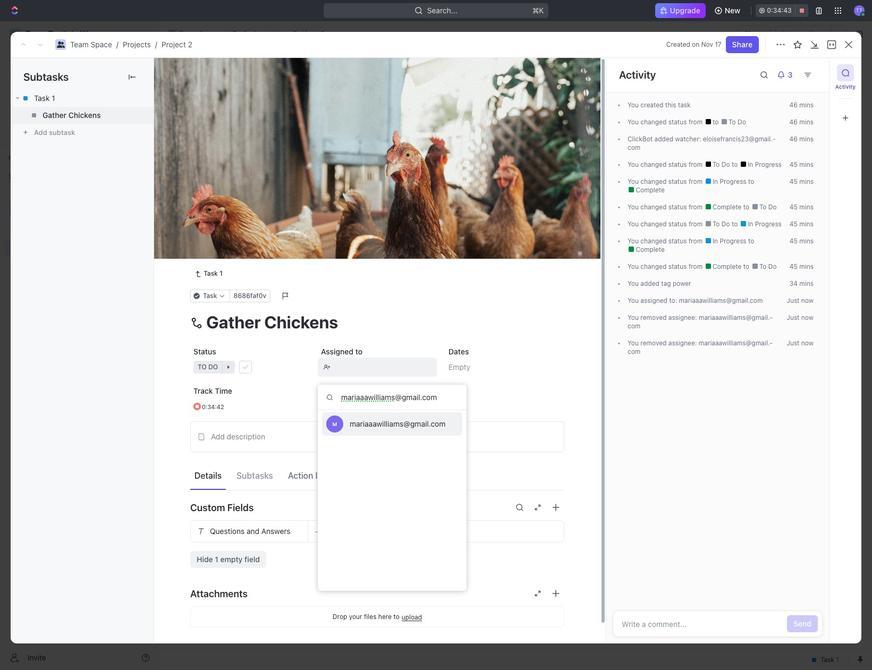 Task type: describe. For each thing, give the bounding box(es) containing it.
1 vertical spatial user group image
[[57, 41, 65, 48]]

table link
[[320, 95, 341, 110]]

2 45 mins from the top
[[790, 178, 814, 186]]

10 you from the top
[[628, 297, 639, 305]]

hide for hide 1 empty field
[[197, 555, 213, 564]]

1 horizontal spatial add task button
[[273, 148, 318, 161]]

add task for the bottommost add task button
[[214, 222, 246, 231]]

this
[[666, 101, 677, 109]]

add description button
[[194, 429, 561, 446]]

dashboards
[[26, 110, 67, 119]]

tag
[[662, 280, 671, 288]]

answers
[[262, 527, 291, 536]]

8 you from the top
[[628, 263, 639, 271]]

4 45 mins from the top
[[790, 220, 814, 228]]

6 status from the top
[[669, 237, 687, 245]]

1 button for 2
[[239, 203, 254, 213]]

0 vertical spatial task 1 link
[[11, 90, 154, 107]]

assignees button
[[430, 122, 480, 135]]

calendar
[[271, 98, 303, 107]]

action items button
[[284, 466, 342, 485]]

7 you from the top
[[628, 237, 639, 245]]

clickbot
[[628, 135, 653, 143]]

and
[[247, 527, 260, 536]]

1 horizontal spatial projects link
[[230, 28, 274, 40]]

custom
[[190, 502, 225, 514]]

team space
[[179, 29, 221, 38]]

eloisefrancis23@gmail.
[[703, 135, 776, 143]]

8 mins from the top
[[800, 237, 814, 245]]

4 mins from the top
[[800, 161, 814, 169]]

add inside button
[[211, 432, 225, 442]]

1 mariaaawilliams@gmail. com from the top
[[628, 314, 773, 330]]

hide button
[[548, 122, 570, 135]]

task sidebar content section
[[606, 58, 830, 644]]

chickens
[[68, 111, 101, 120]]

track
[[194, 387, 213, 396]]

4 from from the top
[[689, 203, 703, 211]]

6 changed from the top
[[641, 237, 667, 245]]

attachments
[[190, 589, 248, 600]]

Search... text field
[[318, 385, 467, 411]]

add down the task 2
[[214, 222, 228, 231]]

task sidebar navigation tab list
[[834, 64, 858, 127]]

4 you from the top
[[628, 178, 639, 186]]

subtasks inside button
[[237, 471, 273, 481]]

2 changed status from from the top
[[639, 161, 705, 169]]

home
[[26, 55, 46, 64]]

1 removed from the top
[[641, 314, 667, 322]]

here
[[379, 613, 392, 621]]

1 vertical spatial added
[[641, 280, 660, 288]]

7 mins from the top
[[800, 220, 814, 228]]

8686faf0v button
[[229, 290, 271, 303]]

1 assignee: from the top
[[669, 314, 697, 322]]

46 mins for changed status from
[[790, 118, 814, 126]]

10 mins from the top
[[800, 280, 814, 288]]

6 you from the top
[[628, 220, 639, 228]]

add description
[[211, 432, 265, 442]]

8686faf0v
[[234, 292, 266, 300]]

0 horizontal spatial projects
[[123, 40, 151, 49]]

5 changed from the top
[[641, 220, 667, 228]]

5 changed status from from the top
[[639, 220, 705, 228]]

status
[[194, 347, 216, 356]]

hide 1 empty field
[[197, 555, 260, 564]]

Edit task name text field
[[190, 312, 565, 333]]

created
[[641, 101, 664, 109]]

5 45 mins from the top
[[790, 237, 814, 245]]

gather chickens
[[43, 111, 101, 120]]

eloisefrancis23@gmail. com
[[628, 135, 776, 152]]

1 removed assignee: from the top
[[639, 314, 699, 322]]

new button
[[710, 2, 747, 19]]

custom fields
[[190, 502, 254, 514]]

you created this task
[[628, 101, 691, 109]]

1 vertical spatial add task
[[286, 150, 314, 158]]

send
[[794, 620, 812, 629]]

2 vertical spatial project
[[185, 63, 232, 81]]

1 you from the top
[[628, 101, 639, 109]]

1 45 from the top
[[790, 161, 798, 169]]

0 horizontal spatial project 2 link
[[162, 40, 192, 49]]

46 mins for added watcher:
[[790, 135, 814, 143]]

1 inside custom fields 'element'
[[215, 555, 218, 564]]

drop
[[333, 613, 347, 621]]

search...
[[428, 6, 458, 15]]

table
[[323, 98, 341, 107]]

time
[[215, 387, 232, 396]]

space for team space
[[199, 29, 221, 38]]

field
[[245, 555, 260, 564]]

questions
[[210, 527, 245, 536]]

docs
[[26, 91, 43, 101]]

watcher:
[[676, 135, 702, 143]]

board
[[198, 98, 219, 107]]

you added tag power
[[628, 280, 692, 288]]

team for team space / projects / project 2
[[70, 40, 89, 49]]

3 now from the top
[[802, 339, 814, 347]]

1 now from the top
[[802, 297, 814, 305]]

0 vertical spatial subtasks
[[23, 71, 69, 83]]

7 from from the top
[[689, 263, 703, 271]]

2 just now from the top
[[787, 314, 814, 322]]

0 horizontal spatial projects link
[[123, 40, 151, 49]]

activity inside task sidebar navigation tab list
[[836, 83, 856, 90]]

3 you from the top
[[628, 161, 639, 169]]

custom fields button
[[190, 495, 565, 521]]

3 mins from the top
[[800, 135, 814, 143]]

upgrade link
[[655, 3, 706, 18]]

track time
[[194, 387, 232, 396]]

1 changed status from from the top
[[639, 118, 705, 126]]

2 now from the top
[[802, 314, 814, 322]]

automations
[[781, 29, 826, 38]]

power
[[673, 280, 692, 288]]

to:
[[670, 297, 678, 305]]

1 mariaaawilliams@gmail. from the top
[[699, 314, 773, 322]]

1 from from the top
[[689, 118, 703, 126]]

1 button for 1
[[238, 184, 253, 195]]

subtasks button
[[232, 466, 277, 485]]

6 45 mins from the top
[[790, 263, 814, 271]]

0:34:43 button
[[756, 4, 809, 17]]

1 mins from the top
[[800, 101, 814, 109]]

1 vertical spatial project 2
[[185, 63, 248, 81]]

empty
[[220, 555, 243, 564]]

sidebar navigation
[[0, 21, 159, 671]]

inbox
[[26, 73, 44, 82]]

9 you from the top
[[628, 280, 639, 288]]

add up customize
[[796, 68, 810, 77]]

share for share button underneath "new"
[[745, 29, 765, 38]]

favorites
[[9, 154, 37, 162]]

dates
[[449, 347, 469, 356]]

share button right 17 on the right
[[726, 36, 759, 53]]

0:34:43
[[767, 6, 792, 14]]

invite
[[28, 653, 46, 662]]

3 45 from the top
[[790, 203, 798, 211]]

drop your files here to upload
[[333, 613, 422, 622]]

you assigned to: mariaaawilliams@gmail.com
[[628, 297, 763, 305]]

assigned to
[[321, 347, 363, 356]]

send button
[[788, 616, 818, 633]]

task
[[678, 101, 691, 109]]

1 vertical spatial task 1
[[214, 185, 236, 194]]

attachments button
[[190, 581, 565, 607]]

to inside drop your files here to upload
[[394, 613, 400, 621]]

1 45 mins from the top
[[790, 161, 814, 169]]

5 status from the top
[[669, 220, 687, 228]]

hide for hide
[[552, 124, 566, 132]]

assignees
[[443, 124, 475, 132]]

1 vertical spatial task 1 link
[[190, 268, 227, 280]]

calendar link
[[269, 95, 303, 110]]

1 vertical spatial mariaaawilliams@gmail.com
[[350, 420, 446, 429]]

0 vertical spatial project 2
[[293, 29, 325, 38]]

upload
[[402, 614, 422, 622]]

action
[[288, 471, 313, 481]]

34 mins
[[790, 280, 814, 288]]

mariaaawilliams@gmail.com inside task sidebar content section
[[679, 297, 763, 305]]

assigned
[[641, 297, 668, 305]]

added watcher:
[[653, 135, 703, 143]]

2 vertical spatial task 1
[[204, 270, 223, 278]]

tags
[[321, 387, 338, 396]]

automations button
[[776, 26, 831, 42]]

created on nov 17
[[667, 40, 722, 48]]

assigned
[[321, 347, 354, 356]]

questions and answers
[[210, 527, 291, 536]]

7 changed status from from the top
[[639, 263, 705, 271]]

2 removed assignee: from the top
[[639, 339, 699, 347]]

action items
[[288, 471, 337, 481]]

nov
[[702, 40, 714, 48]]

1 just from the top
[[787, 297, 800, 305]]

space for team space / projects / project 2
[[91, 40, 112, 49]]

share button down "new"
[[738, 26, 771, 43]]

1 just now from the top
[[787, 297, 814, 305]]



Task type: vqa. For each thing, say whether or not it's contained in the screenshot.


Task type: locate. For each thing, give the bounding box(es) containing it.
spaces
[[9, 172, 31, 180]]

changed status from
[[639, 118, 705, 126], [639, 161, 705, 169], [639, 178, 705, 186], [639, 203, 705, 211], [639, 220, 705, 228], [639, 237, 705, 245], [639, 263, 705, 271]]

added left tag
[[641, 280, 660, 288]]

4 changed status from from the top
[[639, 203, 705, 211]]

1 vertical spatial subtasks
[[237, 471, 273, 481]]

assignee:
[[669, 314, 697, 322], [669, 339, 697, 347]]

0 vertical spatial just now
[[787, 297, 814, 305]]

details button
[[190, 466, 226, 485]]

6 45 from the top
[[790, 263, 798, 271]]

0 horizontal spatial team space link
[[70, 40, 112, 49]]

add task button down the task 2
[[210, 220, 250, 233]]

0 horizontal spatial space
[[91, 40, 112, 49]]

upload button
[[402, 614, 422, 622]]

1 vertical spatial activity
[[836, 83, 856, 90]]

3 from from the top
[[689, 178, 703, 186]]

mariaaawilliams@gmail. com
[[628, 314, 773, 330], [628, 339, 773, 356]]

just
[[787, 297, 800, 305], [787, 314, 800, 322], [787, 339, 800, 347]]

0 vertical spatial add task
[[796, 68, 828, 77]]

files
[[364, 613, 377, 621]]

description
[[227, 432, 265, 442]]

0 vertical spatial 46 mins
[[790, 101, 814, 109]]

docs link
[[4, 88, 154, 105]]

7 status from the top
[[669, 263, 687, 271]]

2 mariaaawilliams@gmail. com from the top
[[628, 339, 773, 356]]

changed
[[641, 118, 667, 126], [641, 161, 667, 169], [641, 178, 667, 186], [641, 203, 667, 211], [641, 220, 667, 228], [641, 237, 667, 245], [641, 263, 667, 271]]

0 vertical spatial mariaaawilliams@gmail.
[[699, 314, 773, 322]]

0 vertical spatial team
[[179, 29, 197, 38]]

0 vertical spatial 1 button
[[238, 184, 253, 195]]

hide inside button
[[552, 124, 566, 132]]

Search tasks... text field
[[740, 121, 847, 137]]

0 horizontal spatial add task button
[[210, 220, 250, 233]]

to do
[[727, 118, 746, 126], [711, 161, 732, 169], [758, 203, 777, 211], [711, 220, 732, 228], [197, 252, 218, 260], [758, 263, 777, 271]]

1 46 mins from the top
[[790, 101, 814, 109]]

add
[[796, 68, 810, 77], [286, 150, 298, 158], [214, 222, 228, 231], [211, 432, 225, 442]]

1 vertical spatial project
[[162, 40, 186, 49]]

share down new button
[[745, 29, 765, 38]]

now
[[802, 297, 814, 305], [802, 314, 814, 322], [802, 339, 814, 347]]

add task button down calendar link
[[273, 148, 318, 161]]

0 vertical spatial now
[[802, 297, 814, 305]]

2 changed from the top
[[641, 161, 667, 169]]

fields
[[227, 502, 254, 514]]

tree
[[4, 185, 154, 329]]

7 changed from the top
[[641, 263, 667, 271]]

0 vertical spatial hide
[[552, 124, 566, 132]]

0 vertical spatial removed assignee:
[[639, 314, 699, 322]]

items
[[316, 471, 337, 481]]

1 vertical spatial mariaaawilliams@gmail. com
[[628, 339, 773, 356]]

home link
[[4, 52, 154, 69]]

new
[[725, 6, 741, 15]]

2 mins from the top
[[800, 118, 814, 126]]

tree inside sidebar navigation
[[4, 185, 154, 329]]

1 horizontal spatial project 2
[[293, 29, 325, 38]]

1 vertical spatial now
[[802, 314, 814, 322]]

1 vertical spatial 1 button
[[239, 203, 254, 213]]

share
[[745, 29, 765, 38], [733, 40, 753, 49]]

add task up customize
[[796, 68, 828, 77]]

add left description at the bottom left of the page
[[211, 432, 225, 442]]

add task down calendar
[[286, 150, 314, 158]]

customize
[[782, 98, 819, 107]]

custom fields element
[[190, 521, 565, 569]]

board link
[[196, 95, 219, 110]]

removed
[[641, 314, 667, 322], [641, 339, 667, 347]]

0 horizontal spatial activity
[[620, 69, 656, 81]]

0 vertical spatial add task button
[[789, 64, 834, 81]]

hide inside custom fields 'element'
[[197, 555, 213, 564]]

added right clickbot
[[655, 135, 674, 143]]

progress
[[206, 150, 240, 158], [756, 161, 782, 169], [720, 178, 747, 186], [756, 220, 782, 228], [720, 237, 747, 245]]

46 for added watcher:
[[790, 135, 798, 143]]

2 mariaaawilliams@gmail. from the top
[[699, 339, 773, 347]]

3 just from the top
[[787, 339, 800, 347]]

gather chickens link
[[11, 107, 154, 124]]

0 horizontal spatial mariaaawilliams@gmail.com
[[350, 420, 446, 429]]

space
[[199, 29, 221, 38], [91, 40, 112, 49]]

1 horizontal spatial projects
[[243, 29, 271, 38]]

2 45 from the top
[[790, 178, 798, 186]]

team
[[179, 29, 197, 38], [70, 40, 89, 49]]

0 vertical spatial mariaaawilliams@gmail. com
[[628, 314, 773, 330]]

from
[[689, 118, 703, 126], [689, 161, 703, 169], [689, 178, 703, 186], [689, 203, 703, 211], [689, 220, 703, 228], [689, 237, 703, 245], [689, 263, 703, 271]]

1 vertical spatial mariaaawilliams@gmail.
[[699, 339, 773, 347]]

add task
[[796, 68, 828, 77], [286, 150, 314, 158], [214, 222, 246, 231]]

add down calendar link
[[286, 150, 298, 158]]

1 com from the top
[[628, 135, 776, 152]]

1 vertical spatial assignee:
[[669, 339, 697, 347]]

0 horizontal spatial user group image
[[57, 41, 65, 48]]

1
[[52, 94, 55, 103], [232, 185, 236, 194], [248, 185, 251, 193], [249, 204, 252, 212], [220, 270, 223, 278], [215, 555, 218, 564]]

user group image
[[169, 31, 176, 37], [57, 41, 65, 48]]

45
[[790, 161, 798, 169], [790, 178, 798, 186], [790, 203, 798, 211], [790, 220, 798, 228], [790, 237, 798, 245], [790, 263, 798, 271]]

3 status from the top
[[669, 178, 687, 186]]

1 vertical spatial team
[[70, 40, 89, 49]]

0 horizontal spatial task 1 link
[[11, 90, 154, 107]]

activity inside task sidebar content section
[[620, 69, 656, 81]]

6 from from the top
[[689, 237, 703, 245]]

3 com from the top
[[628, 339, 773, 356]]

0 vertical spatial added
[[655, 135, 674, 143]]

0 horizontal spatial subtasks
[[23, 71, 69, 83]]

2 com from the top
[[628, 314, 773, 330]]

0 vertical spatial activity
[[620, 69, 656, 81]]

created
[[667, 40, 691, 48]]

hide
[[552, 124, 566, 132], [197, 555, 213, 564]]

0 vertical spatial project
[[293, 29, 318, 38]]

mariaaawilliams@gmail.com up 'add description' button
[[350, 420, 446, 429]]

2 removed from the top
[[641, 339, 667, 347]]

1 vertical spatial projects
[[123, 40, 151, 49]]

3 46 mins from the top
[[790, 135, 814, 143]]

4 45 from the top
[[790, 220, 798, 228]]

1 46 from the top
[[790, 101, 798, 109]]

46 mins
[[790, 101, 814, 109], [790, 118, 814, 126], [790, 135, 814, 143]]

share button
[[738, 26, 771, 43], [726, 36, 759, 53]]

2 vertical spatial 46 mins
[[790, 135, 814, 143]]

46 for changed status from
[[790, 118, 798, 126]]

17
[[715, 40, 722, 48]]

1 vertical spatial add task button
[[273, 148, 318, 161]]

2 horizontal spatial add task button
[[789, 64, 834, 81]]

share for share button on the right of 17 on the right
[[733, 40, 753, 49]]

1 vertical spatial removed
[[641, 339, 667, 347]]

subtasks up fields
[[237, 471, 273, 481]]

0 vertical spatial just
[[787, 297, 800, 305]]

0 vertical spatial assignee:
[[669, 314, 697, 322]]

1 vertical spatial just now
[[787, 314, 814, 322]]

your
[[349, 613, 362, 621]]

1 horizontal spatial hide
[[552, 124, 566, 132]]

0 vertical spatial removed
[[641, 314, 667, 322]]

1 horizontal spatial subtasks
[[237, 471, 273, 481]]

/
[[225, 29, 228, 38], [276, 29, 278, 38], [116, 40, 119, 49], [155, 40, 157, 49]]

added
[[655, 135, 674, 143], [641, 280, 660, 288]]

to
[[713, 118, 721, 126], [729, 118, 736, 126], [713, 161, 720, 169], [732, 161, 740, 169], [749, 178, 755, 186], [744, 203, 752, 211], [760, 203, 767, 211], [713, 220, 720, 228], [732, 220, 740, 228], [749, 237, 755, 245], [197, 252, 206, 260], [744, 263, 752, 271], [760, 263, 767, 271], [356, 347, 363, 356], [394, 613, 400, 621]]

2 status from the top
[[669, 161, 687, 169]]

0 vertical spatial task 1
[[34, 94, 55, 103]]

upgrade
[[670, 6, 701, 15]]

0 vertical spatial 46
[[790, 101, 798, 109]]

5 45 from the top
[[790, 237, 798, 245]]

subtasks
[[23, 71, 69, 83], [237, 471, 273, 481]]

team for team space
[[179, 29, 197, 38]]

add task down the task 2
[[214, 222, 246, 231]]

1 vertical spatial com
[[628, 314, 773, 330]]

2 vertical spatial just now
[[787, 339, 814, 347]]

0 vertical spatial space
[[199, 29, 221, 38]]

add task button up customize
[[789, 64, 834, 81]]

1 vertical spatial 46
[[790, 118, 798, 126]]

2 vertical spatial add task
[[214, 222, 246, 231]]

0 vertical spatial mariaaawilliams@gmail.com
[[679, 297, 763, 305]]

2 you from the top
[[628, 118, 639, 126]]

1 changed from the top
[[641, 118, 667, 126]]

1 vertical spatial hide
[[197, 555, 213, 564]]

5 you from the top
[[628, 203, 639, 211]]

1 vertical spatial 46 mins
[[790, 118, 814, 126]]

1 button
[[238, 184, 253, 195], [239, 203, 254, 213]]

4 changed from the top
[[641, 203, 667, 211]]

0 horizontal spatial hide
[[197, 555, 213, 564]]

1 vertical spatial share
[[733, 40, 753, 49]]

0 vertical spatial projects
[[243, 29, 271, 38]]

3 just now from the top
[[787, 339, 814, 347]]

on
[[692, 40, 700, 48]]

m
[[333, 421, 337, 428]]

add task for the topmost add task button
[[796, 68, 828, 77]]

com
[[628, 135, 776, 152], [628, 314, 773, 330], [628, 339, 773, 356]]

2 assignee: from the top
[[669, 339, 697, 347]]

1 horizontal spatial team space link
[[165, 28, 223, 40]]

subtasks down home
[[23, 71, 69, 83]]

2 46 mins from the top
[[790, 118, 814, 126]]

34
[[790, 280, 798, 288]]

gantt link
[[359, 95, 381, 110]]

team space link
[[165, 28, 223, 40], [70, 40, 112, 49]]

team space / projects / project 2
[[70, 40, 192, 49]]

2 just from the top
[[787, 314, 800, 322]]

⌘k
[[533, 6, 544, 15]]

2 vertical spatial now
[[802, 339, 814, 347]]

1 horizontal spatial add task
[[286, 150, 314, 158]]

1 horizontal spatial task 1 link
[[190, 268, 227, 280]]

11 you from the top
[[628, 314, 639, 322]]

0 vertical spatial share
[[745, 29, 765, 38]]

1 vertical spatial just
[[787, 314, 800, 322]]

1 vertical spatial space
[[91, 40, 112, 49]]

task 2
[[214, 203, 237, 212]]

list link
[[237, 95, 252, 110]]

share right 17 on the right
[[733, 40, 753, 49]]

user group image left team space
[[169, 31, 176, 37]]

5 from from the top
[[689, 220, 703, 228]]

1 horizontal spatial activity
[[836, 83, 856, 90]]

2 horizontal spatial add task
[[796, 68, 828, 77]]

9 mins from the top
[[800, 263, 814, 271]]

details
[[195, 471, 222, 481]]

3 46 from the top
[[790, 135, 798, 143]]

0 horizontal spatial add task
[[214, 222, 246, 231]]

gantt
[[361, 98, 381, 107]]

2 vertical spatial add task button
[[210, 220, 250, 233]]

1 vertical spatial removed assignee:
[[639, 339, 699, 347]]

list
[[239, 98, 252, 107]]

2 vertical spatial just
[[787, 339, 800, 347]]

5 mins from the top
[[800, 178, 814, 186]]

1 horizontal spatial mariaaawilliams@gmail.com
[[679, 297, 763, 305]]

inbox link
[[4, 70, 154, 87]]

12 you from the top
[[628, 339, 639, 347]]

removed assignee:
[[639, 314, 699, 322], [639, 339, 699, 347]]

user group image up home link
[[57, 41, 65, 48]]

project 2
[[293, 29, 325, 38], [185, 63, 248, 81]]

2 vertical spatial com
[[628, 339, 773, 356]]

0 horizontal spatial team
[[70, 40, 89, 49]]

gather
[[43, 111, 67, 120]]

1 horizontal spatial team
[[179, 29, 197, 38]]

3 45 mins from the top
[[790, 203, 814, 211]]

user group image
[[11, 208, 19, 215]]

0 vertical spatial user group image
[[169, 31, 176, 37]]

1 horizontal spatial project 2 link
[[280, 28, 328, 40]]

projects
[[243, 29, 271, 38], [123, 40, 151, 49]]

0 horizontal spatial project 2
[[185, 63, 248, 81]]

6 changed status from from the top
[[639, 237, 705, 245]]

in
[[197, 150, 204, 158], [748, 161, 754, 169], [713, 178, 719, 186], [748, 220, 754, 228], [713, 237, 719, 245]]

task
[[812, 68, 828, 77], [34, 94, 50, 103], [300, 150, 314, 158], [214, 185, 230, 194], [214, 203, 230, 212], [230, 222, 246, 231], [204, 270, 218, 278]]

2 46 from the top
[[790, 118, 798, 126]]

dashboards link
[[4, 106, 154, 123]]

1 horizontal spatial space
[[199, 29, 221, 38]]

6 mins from the top
[[800, 203, 814, 211]]

in progress
[[197, 150, 240, 158], [746, 161, 782, 169], [711, 178, 749, 186], [746, 220, 782, 228], [711, 237, 749, 245]]

2 vertical spatial 46
[[790, 135, 798, 143]]

mariaaawilliams@gmail.com down power
[[679, 297, 763, 305]]

4 status from the top
[[669, 203, 687, 211]]

1 status from the top
[[669, 118, 687, 126]]

2 from from the top
[[689, 161, 703, 169]]

3 changed from the top
[[641, 178, 667, 186]]

3 changed status from from the top
[[639, 178, 705, 186]]

1 horizontal spatial user group image
[[169, 31, 176, 37]]

user group image inside team space link
[[169, 31, 176, 37]]

0 vertical spatial com
[[628, 135, 776, 152]]



